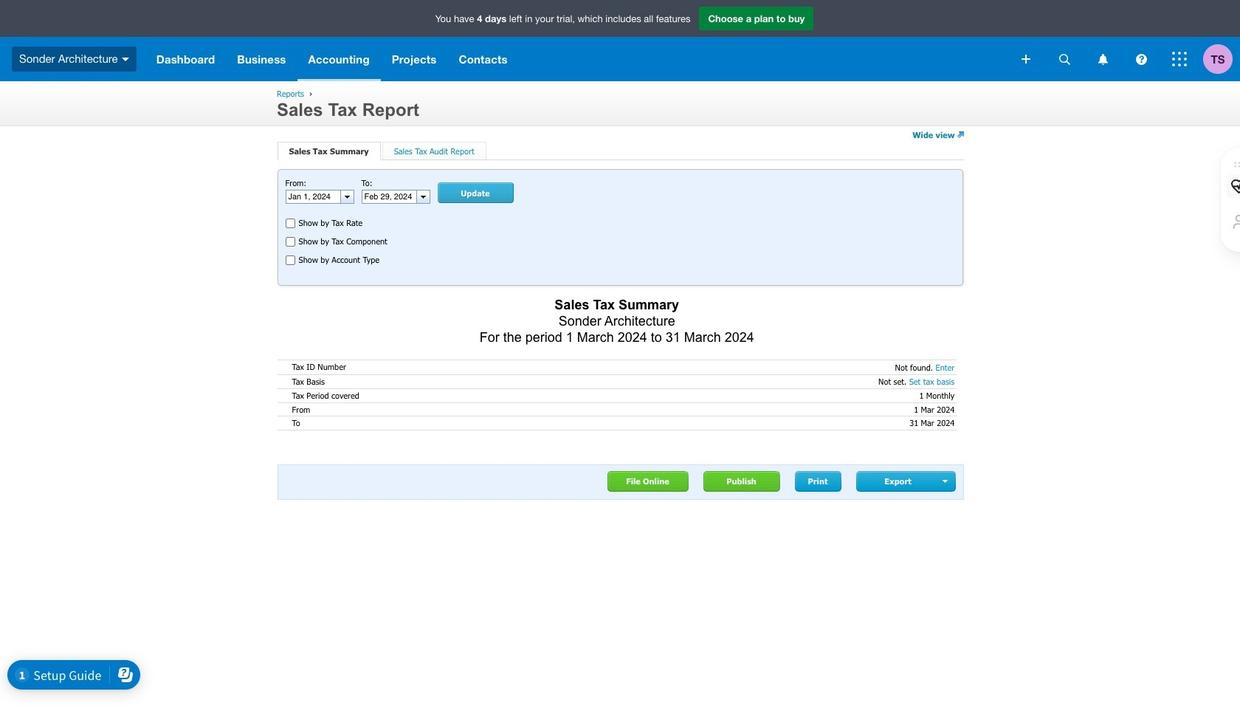 Task type: vqa. For each thing, say whether or not it's contained in the screenshot.
left svg icon
yes



Task type: describe. For each thing, give the bounding box(es) containing it.
1 horizontal spatial svg image
[[1098, 54, 1108, 65]]

2 horizontal spatial svg image
[[1136, 54, 1147, 65]]

0 horizontal spatial svg image
[[1022, 55, 1031, 64]]

2 horizontal spatial svg image
[[1173, 52, 1187, 66]]



Task type: locate. For each thing, give the bounding box(es) containing it.
svg image
[[1059, 54, 1070, 65], [1136, 54, 1147, 65], [122, 57, 129, 61]]

None text field
[[286, 191, 340, 203], [362, 191, 416, 203], [286, 191, 340, 203], [362, 191, 416, 203]]

export options... image
[[943, 480, 950, 483]]

0 horizontal spatial svg image
[[122, 57, 129, 61]]

1 horizontal spatial svg image
[[1059, 54, 1070, 65]]

banner
[[0, 0, 1241, 81]]

svg image
[[1173, 52, 1187, 66], [1098, 54, 1108, 65], [1022, 55, 1031, 64]]

None checkbox
[[285, 237, 295, 247]]

None checkbox
[[285, 219, 295, 228], [285, 256, 295, 265], [285, 219, 295, 228], [285, 256, 295, 265]]



